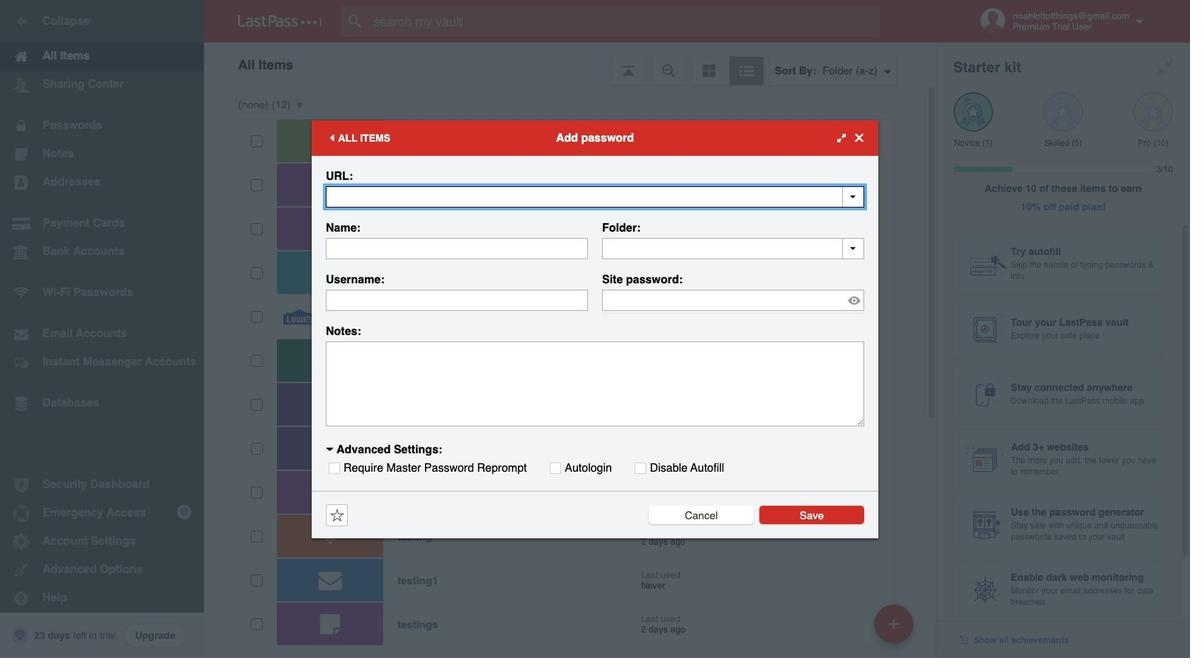 Task type: vqa. For each thing, say whether or not it's contained in the screenshot.
New item navigation
yes



Task type: locate. For each thing, give the bounding box(es) containing it.
dialog
[[312, 120, 879, 538]]

new item image
[[889, 619, 899, 629]]

new item navigation
[[870, 600, 923, 658]]

None password field
[[602, 289, 865, 311]]

None text field
[[326, 238, 588, 259], [326, 341, 865, 426], [326, 238, 588, 259], [326, 341, 865, 426]]

lastpass image
[[238, 15, 322, 28]]

None text field
[[326, 186, 865, 207], [602, 238, 865, 259], [326, 289, 588, 311], [326, 186, 865, 207], [602, 238, 865, 259], [326, 289, 588, 311]]



Task type: describe. For each thing, give the bounding box(es) containing it.
Search search field
[[342, 6, 908, 37]]

vault options navigation
[[204, 43, 937, 85]]

main navigation navigation
[[0, 0, 204, 658]]

search my vault text field
[[342, 6, 908, 37]]



